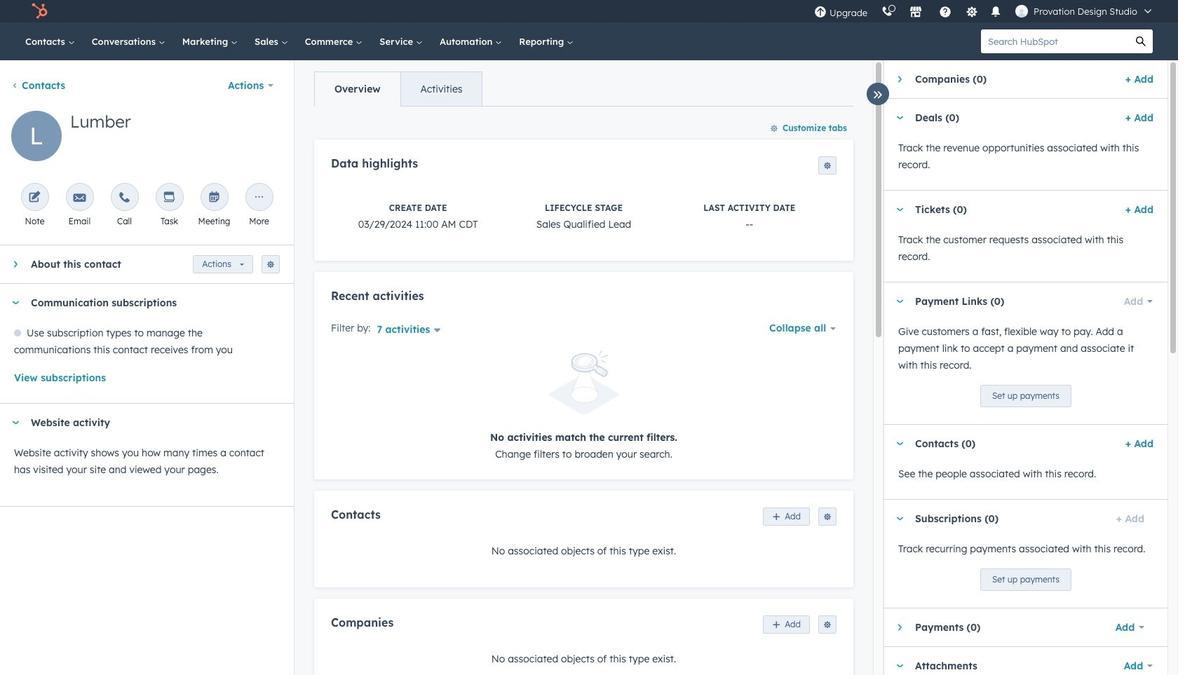 Task type: vqa. For each thing, say whether or not it's contained in the screenshot.
as in the Allow list Never mark conversations from the senders as spam:
no



Task type: locate. For each thing, give the bounding box(es) containing it.
manage card settings image
[[267, 261, 275, 269]]

email image
[[73, 192, 86, 205]]

james peterson image
[[1016, 5, 1029, 18]]

Search HubSpot search field
[[982, 29, 1130, 53]]

navigation
[[314, 72, 483, 107]]

caret image
[[896, 116, 905, 120], [11, 301, 20, 305], [11, 421, 20, 425], [899, 624, 902, 632]]

menu
[[808, 0, 1162, 22]]

meeting image
[[208, 192, 221, 205]]

call image
[[118, 192, 131, 205]]

task image
[[163, 192, 176, 205]]

alert
[[331, 351, 837, 463]]

caret image
[[899, 75, 902, 84], [896, 208, 905, 212], [14, 260, 17, 269], [896, 300, 905, 304], [896, 442, 905, 446], [896, 518, 905, 521], [896, 665, 905, 668]]



Task type: describe. For each thing, give the bounding box(es) containing it.
marketplaces image
[[910, 6, 923, 19]]

note image
[[28, 192, 41, 205]]

more image
[[253, 192, 266, 205]]



